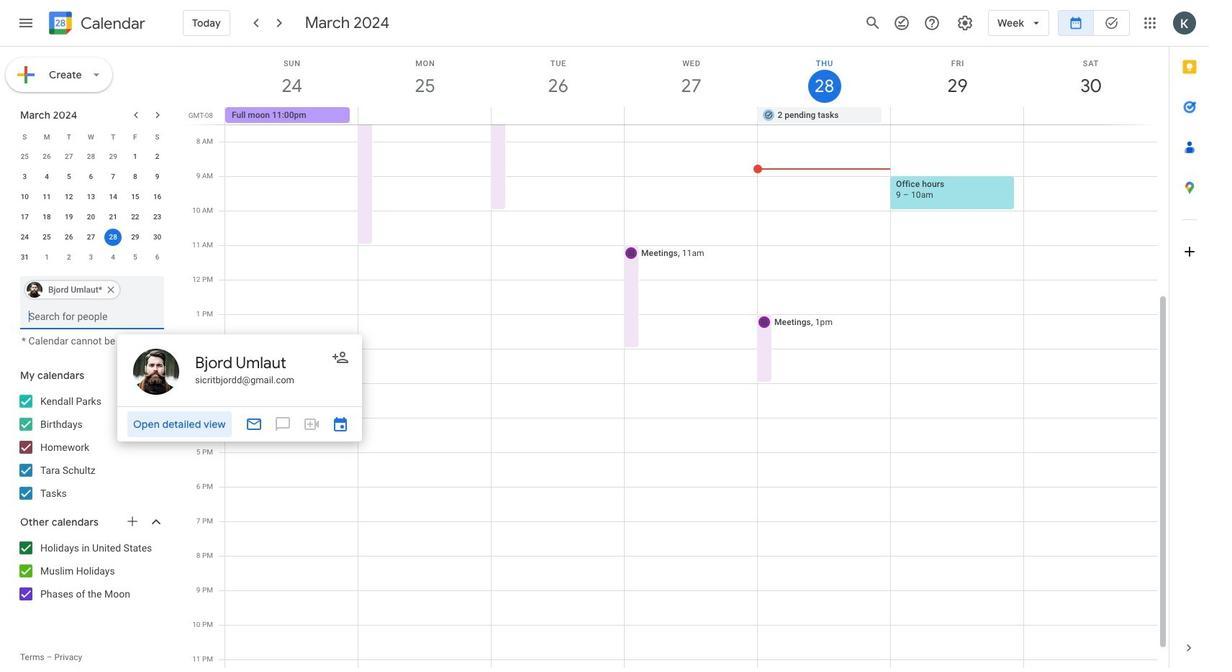 Task type: vqa. For each thing, say whether or not it's contained in the screenshot.
March 2024 grid on the left top of page
yes



Task type: locate. For each thing, give the bounding box(es) containing it.
5 element
[[60, 168, 78, 186]]

9 element
[[149, 168, 166, 186]]

20 element
[[82, 209, 100, 226]]

february 27 element
[[60, 148, 78, 166]]

Search for people text field
[[29, 304, 155, 330]]

6 element
[[82, 168, 100, 186]]

information card element
[[117, 335, 362, 442]]

cell
[[358, 107, 491, 125], [491, 107, 624, 125], [624, 107, 757, 125], [890, 107, 1024, 125], [1024, 107, 1157, 125], [102, 227, 124, 248]]

tab list
[[1169, 47, 1209, 628]]

10 element
[[16, 189, 33, 206]]

row group
[[14, 147, 168, 268]]

12 element
[[60, 189, 78, 206]]

april 4 element
[[104, 249, 122, 266]]

25 element
[[38, 229, 55, 246]]

april 2 element
[[60, 249, 78, 266]]

bjord umlaut, selected option
[[24, 279, 121, 302]]

3 element
[[16, 168, 33, 186]]

heading
[[78, 15, 145, 32]]

cell inside march 2024 grid
[[102, 227, 124, 248]]

7 element
[[104, 168, 122, 186]]

None search field
[[0, 271, 178, 347]]

19 element
[[60, 209, 78, 226]]

other calendars list
[[3, 537, 178, 606]]

february 28 element
[[82, 148, 100, 166]]

february 26 element
[[38, 148, 55, 166]]

15 element
[[127, 189, 144, 206]]

22 element
[[127, 209, 144, 226]]

27 element
[[82, 229, 100, 246]]

13 element
[[82, 189, 100, 206]]

grid
[[184, 47, 1169, 669]]

row
[[219, 107, 1169, 125], [14, 127, 168, 147], [14, 147, 168, 167], [14, 167, 168, 187], [14, 187, 168, 207], [14, 207, 168, 227], [14, 227, 168, 248], [14, 248, 168, 268]]

23 element
[[149, 209, 166, 226]]



Task type: describe. For each thing, give the bounding box(es) containing it.
26 element
[[60, 229, 78, 246]]

settings menu image
[[957, 14, 974, 32]]

march 2024 grid
[[14, 127, 168, 268]]

14 element
[[104, 189, 122, 206]]

31 element
[[16, 249, 33, 266]]

21 element
[[104, 209, 122, 226]]

29 element
[[127, 229, 144, 246]]

february 29 element
[[104, 148, 122, 166]]

11 element
[[38, 189, 55, 206]]

april 3 element
[[82, 249, 100, 266]]

selected people list box
[[20, 276, 164, 304]]

april 5 element
[[127, 249, 144, 266]]

main drawer image
[[17, 14, 35, 32]]

17 element
[[16, 209, 33, 226]]

24 element
[[16, 229, 33, 246]]

16 element
[[149, 189, 166, 206]]

30 element
[[149, 229, 166, 246]]

18 element
[[38, 209, 55, 226]]

28, today element
[[104, 229, 122, 246]]

calendar element
[[46, 9, 145, 40]]

april 1 element
[[38, 249, 55, 266]]

4 element
[[38, 168, 55, 186]]

april 6 element
[[149, 249, 166, 266]]

2 element
[[149, 148, 166, 166]]

my calendars list
[[3, 390, 178, 505]]

heading inside 'calendar' element
[[78, 15, 145, 32]]

1 element
[[127, 148, 144, 166]]

8 element
[[127, 168, 144, 186]]

february 25 element
[[16, 148, 33, 166]]



